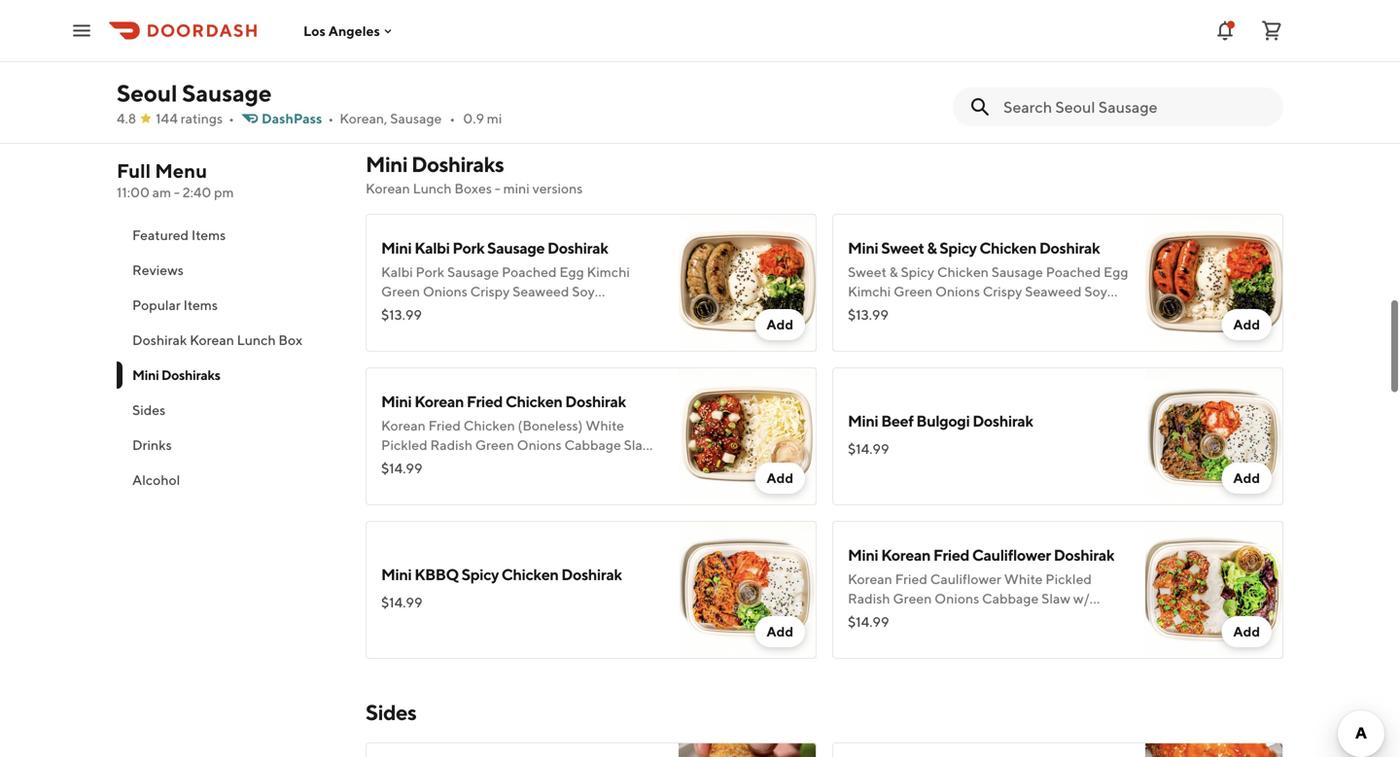 Task type: locate. For each thing, give the bounding box(es) containing it.
lunch left boxes
[[413, 180, 452, 196]]

0 vertical spatial kimchi
[[587, 264, 630, 280]]

mini inside "mini kalbi pork sausage doshirak kalbi pork sausage poached egg kimchi green onions crispy seaweed soy vinaigrette rice"
[[381, 239, 412, 257]]

pork
[[453, 239, 484, 257], [416, 264, 445, 280]]

2 seaweed from the left
[[1025, 283, 1082, 299]]

0 vertical spatial doshiraks
[[411, 152, 504, 177]]

featured items
[[132, 227, 226, 243]]

doshirak
[[473, 17, 533, 35], [547, 239, 608, 257], [1039, 239, 1100, 257], [132, 332, 187, 348], [565, 392, 626, 411], [973, 412, 1033, 430], [1054, 546, 1114, 564], [561, 565, 622, 584]]

1 vertical spatial pork
[[416, 264, 445, 280]]

1 vertical spatial kalbi
[[381, 264, 413, 280]]

mini korean fried cauliflower doshirak korean fried cauliflower  white pickled radish green onions cabbage slaw w/ creamy house sauce rice (great vegetarian option)
[[848, 546, 1123, 646]]

2 horizontal spatial •
[[450, 110, 455, 126]]

beef
[[381, 17, 414, 35], [881, 412, 914, 430]]

2 vertical spatial spicy
[[462, 565, 499, 584]]

w/ inside mini korean fried chicken doshirak korean fried chicken (boneless) white pickled radish green onions cabbage slaw w/ creamy house sauce rice
[[381, 456, 398, 473]]

1 vertical spatial creamy
[[848, 610, 896, 626]]

1 poached from the left
[[502, 264, 557, 280]]

1 horizontal spatial white
[[1004, 571, 1043, 587]]

mini beef bulgogi doshirak
[[848, 412, 1033, 430]]

0 horizontal spatial doshiraks
[[161, 367, 220, 383]]

1 crispy from the left
[[470, 283, 510, 299]]

0 horizontal spatial soy
[[572, 283, 595, 299]]

1 vertical spatial sides
[[366, 700, 416, 725]]

0 horizontal spatial -
[[174, 184, 180, 200]]

- inside full menu 11:00 am - 2:40 pm
[[174, 184, 180, 200]]

mini kbbq spicy chicken doshirak image
[[679, 521, 817, 659]]

egg inside "mini kalbi pork sausage doshirak kalbi pork sausage poached egg kimchi green onions crispy seaweed soy vinaigrette rice"
[[559, 264, 584, 280]]

soy
[[572, 283, 595, 299], [1084, 283, 1107, 299]]

white right the (boneless)
[[586, 418, 624, 434]]

pm
[[214, 184, 234, 200]]

1 vertical spatial bulgogi
[[916, 412, 970, 430]]

add button for mini beef bulgogi doshirak
[[1222, 463, 1272, 494]]

0 horizontal spatial w/
[[381, 456, 398, 473]]

2 egg from the left
[[1104, 264, 1128, 280]]

• left korean,
[[328, 110, 334, 126]]

1 horizontal spatial •
[[328, 110, 334, 126]]

2 poached from the left
[[1046, 264, 1101, 280]]

items inside popular items button
[[183, 297, 218, 313]]

0 vertical spatial sides
[[132, 402, 166, 418]]

poached
[[502, 264, 557, 280], [1046, 264, 1101, 280]]

crispy
[[470, 283, 510, 299], [983, 283, 1022, 299]]

1 horizontal spatial kalbi
[[414, 239, 450, 257]]

1 horizontal spatial vinaigrette
[[848, 303, 917, 319]]

0 horizontal spatial kimchi
[[587, 264, 630, 280]]

seaweed
[[512, 283, 569, 299], [1025, 283, 1082, 299]]

1 $22.99 from the left
[[381, 46, 424, 62]]

1 horizontal spatial seaweed
[[1025, 283, 1082, 299]]

soy inside "mini kalbi pork sausage doshirak kalbi pork sausage poached egg kimchi green onions crispy seaweed soy vinaigrette rice"
[[572, 283, 595, 299]]

sauce inside mini korean fried chicken doshirak korean fried chicken (boneless) white pickled radish green onions cabbage slaw w/ creamy house sauce rice
[[494, 456, 532, 473]]

0 vertical spatial &
[[927, 239, 937, 257]]

• left 0.9
[[450, 110, 455, 126]]

doshiraks inside mini doshiraks korean lunch boxes - mini versions
[[411, 152, 504, 177]]

0 horizontal spatial $22.99
[[381, 46, 424, 62]]

•
[[229, 110, 234, 126], [328, 110, 334, 126], [450, 110, 455, 126]]

$13.99 for kalbi
[[381, 307, 422, 323]]

0 vertical spatial lunch
[[413, 180, 452, 196]]

$13.99
[[381, 307, 422, 323], [848, 307, 889, 323]]

$13.99 for sweet
[[848, 307, 889, 323]]

kimchi inside "mini kalbi pork sausage doshirak kalbi pork sausage poached egg kimchi green onions crispy seaweed soy vinaigrette rice"
[[587, 264, 630, 280]]

mini
[[366, 152, 408, 177], [381, 239, 412, 257], [848, 239, 878, 257], [132, 367, 159, 383], [381, 392, 412, 411], [848, 412, 878, 430], [848, 546, 878, 564], [381, 565, 412, 584]]

1 horizontal spatial creamy
[[848, 610, 896, 626]]

1 horizontal spatial crispy
[[983, 283, 1022, 299]]

rice inside "mini kalbi pork sausage doshirak kalbi pork sausage poached egg kimchi green onions crispy seaweed soy vinaigrette rice"
[[453, 303, 481, 319]]

1 vertical spatial doshiraks
[[161, 367, 220, 383]]

sauce
[[494, 456, 532, 473], [942, 610, 979, 626]]

1 horizontal spatial spicy
[[901, 264, 934, 280]]

0 horizontal spatial seaweed
[[512, 283, 569, 299]]

spicy
[[939, 239, 977, 257], [901, 264, 934, 280], [462, 565, 499, 584]]

2 horizontal spatial spicy
[[939, 239, 977, 257]]

0 vertical spatial radish
[[430, 437, 473, 453]]

2 vinaigrette from the left
[[848, 303, 917, 319]]

add for mini korean fried cauliflower doshirak
[[1233, 624, 1260, 640]]

lunch
[[413, 180, 452, 196], [237, 332, 276, 348]]

kimchi
[[587, 264, 630, 280], [848, 283, 891, 299]]

(boneless)
[[518, 418, 583, 434]]

1 horizontal spatial house
[[899, 610, 939, 626]]

0 horizontal spatial vinaigrette
[[381, 303, 451, 319]]

house inside mini korean fried cauliflower doshirak korean fried cauliflower  white pickled radish green onions cabbage slaw w/ creamy house sauce rice (great vegetarian option)
[[899, 610, 939, 626]]

creamy
[[400, 456, 449, 473], [848, 610, 896, 626]]

mini inside mini sweet & spicy chicken doshirak sweet & spicy chicken sausage poached egg kimchi green onions crispy seaweed soy vinaigrette rice
[[848, 239, 878, 257]]

0.9
[[463, 110, 484, 126]]

poached inside "mini kalbi pork sausage doshirak kalbi pork sausage poached egg kimchi green onions crispy seaweed soy vinaigrette rice"
[[502, 264, 557, 280]]

0 horizontal spatial pickled
[[381, 437, 427, 453]]

mini sweet & spicy chicken doshirak sweet & spicy chicken sausage poached egg kimchi green onions crispy seaweed soy vinaigrette rice
[[848, 239, 1128, 319]]

1 soy from the left
[[572, 283, 595, 299]]

option)
[[848, 630, 897, 646]]

add button for mini sweet & spicy chicken doshirak
[[1222, 309, 1272, 340]]

popular
[[132, 297, 181, 313]]

sauce inside mini korean fried cauliflower doshirak korean fried cauliflower  white pickled radish green onions cabbage slaw w/ creamy house sauce rice (great vegetarian option)
[[942, 610, 979, 626]]

0 horizontal spatial egg
[[559, 264, 584, 280]]

1 horizontal spatial doshiraks
[[411, 152, 504, 177]]

1 horizontal spatial -
[[495, 180, 501, 196]]

0 vertical spatial bulgogi
[[416, 17, 470, 35]]

0 vertical spatial sauce
[[494, 456, 532, 473]]

doshiraks up boxes
[[411, 152, 504, 177]]

rice inside mini sweet & spicy chicken doshirak sweet & spicy chicken sausage poached egg kimchi green onions crispy seaweed soy vinaigrette rice
[[920, 303, 948, 319]]

1 $13.99 from the left
[[381, 307, 422, 323]]

0 vertical spatial kalbi
[[414, 239, 450, 257]]

egg
[[559, 264, 584, 280], [1104, 264, 1128, 280]]

0 horizontal spatial bulgogi
[[416, 17, 470, 35]]

$22.99
[[381, 46, 424, 62], [848, 46, 891, 62]]

sides button
[[117, 393, 342, 428]]

featured items button
[[117, 218, 342, 253]]

green inside mini korean fried chicken doshirak korean fried chicken (boneless) white pickled radish green onions cabbage slaw w/ creamy house sauce rice
[[475, 437, 514, 453]]

mini for mini doshiraks
[[132, 367, 159, 383]]

mini for mini beef bulgogi doshirak
[[848, 412, 878, 430]]

1 horizontal spatial pickled
[[1045, 571, 1092, 587]]

lunch left box
[[237, 332, 276, 348]]

2 crispy from the left
[[983, 283, 1022, 299]]

0 vertical spatial beef
[[381, 17, 414, 35]]

sausage
[[182, 79, 272, 107], [390, 110, 442, 126], [487, 239, 545, 257], [447, 264, 499, 280], [991, 264, 1043, 280]]

1 vertical spatial house
[[899, 610, 939, 626]]

korean inside mini doshiraks korean lunch boxes - mini versions
[[366, 180, 410, 196]]

beef bulgogi doshirak
[[381, 17, 533, 35]]

1 horizontal spatial kimchi
[[848, 283, 891, 299]]

doshiraks for mini doshiraks
[[161, 367, 220, 383]]

0 horizontal spatial sides
[[132, 402, 166, 418]]

items up doshirak korean lunch box
[[183, 297, 218, 313]]

vinaigrette
[[381, 303, 451, 319], [848, 303, 917, 319]]

creamy inside mini korean fried chicken doshirak korean fried chicken (boneless) white pickled radish green onions cabbage slaw w/ creamy house sauce rice
[[400, 456, 449, 473]]

box
[[278, 332, 303, 348]]

korean
[[366, 180, 410, 196], [190, 332, 234, 348], [414, 392, 464, 411], [381, 418, 426, 434], [881, 546, 931, 564], [848, 571, 892, 587]]

1 vertical spatial slaw
[[1041, 591, 1071, 607]]

- right am
[[174, 184, 180, 200]]

slaw
[[624, 437, 653, 453], [1041, 591, 1071, 607]]

2 soy from the left
[[1084, 283, 1107, 299]]

0 vertical spatial pickled
[[381, 437, 427, 453]]

korean, sausage • 0.9 mi
[[340, 110, 502, 126]]

doshiraks down doshirak korean lunch box
[[161, 367, 220, 383]]

0 horizontal spatial sauce
[[494, 456, 532, 473]]

&
[[927, 239, 937, 257], [889, 264, 898, 280]]

add button for mini korean fried cauliflower doshirak
[[1222, 616, 1272, 648]]

1 horizontal spatial w/
[[1073, 591, 1090, 607]]

items for featured items
[[191, 227, 226, 243]]

1 horizontal spatial sauce
[[942, 610, 979, 626]]

chicken
[[979, 239, 1037, 257], [937, 264, 989, 280], [505, 392, 562, 411], [463, 418, 515, 434], [501, 565, 559, 584]]

1 horizontal spatial $13.99
[[848, 307, 889, 323]]

pickled inside mini korean fried chicken doshirak korean fried chicken (boneless) white pickled radish green onions cabbage slaw w/ creamy house sauce rice
[[381, 437, 427, 453]]

$14.99
[[848, 441, 889, 457], [381, 460, 422, 476], [381, 595, 422, 611], [848, 614, 889, 630]]

0 horizontal spatial crispy
[[470, 283, 510, 299]]

add for mini kbbq spicy chicken doshirak
[[767, 624, 793, 640]]

pickled
[[381, 437, 427, 453], [1045, 571, 1092, 587]]

kalbi
[[414, 239, 450, 257], [381, 264, 413, 280]]

white inside mini korean fried cauliflower doshirak korean fried cauliflower  white pickled radish green onions cabbage slaw w/ creamy house sauce rice (great vegetarian option)
[[1004, 571, 1043, 587]]

green inside mini korean fried cauliflower doshirak korean fried cauliflower  white pickled radish green onions cabbage slaw w/ creamy house sauce rice (great vegetarian option)
[[893, 591, 932, 607]]

white up (great
[[1004, 571, 1043, 587]]

bulgogi cheese egg rolls (2) image
[[679, 743, 817, 757]]

add button for mini kbbq spicy chicken doshirak
[[755, 616, 805, 648]]

mini kalbi pork sausage doshirak kalbi pork sausage poached egg kimchi green onions crispy seaweed soy vinaigrette rice
[[381, 239, 630, 319]]

bulgogi
[[416, 17, 470, 35], [916, 412, 970, 430]]

add button
[[1222, 68, 1272, 99], [755, 309, 805, 340], [1222, 309, 1272, 340], [755, 463, 805, 494], [1222, 463, 1272, 494], [755, 616, 805, 648], [1222, 616, 1272, 648]]

1 vinaigrette from the left
[[381, 303, 451, 319]]

featured
[[132, 227, 189, 243]]

items inside featured items button
[[191, 227, 226, 243]]

0 horizontal spatial •
[[229, 110, 234, 126]]

sides
[[132, 402, 166, 418], [366, 700, 416, 725]]

lunch inside button
[[237, 332, 276, 348]]

0 horizontal spatial $13.99
[[381, 307, 422, 323]]

dashpass
[[262, 110, 322, 126]]

0 horizontal spatial spicy
[[462, 565, 499, 584]]

green
[[381, 283, 420, 299], [894, 283, 933, 299], [475, 437, 514, 453], [893, 591, 932, 607]]

1 vertical spatial w/
[[1073, 591, 1090, 607]]

1 horizontal spatial cabbage
[[982, 591, 1039, 607]]

0 vertical spatial w/
[[381, 456, 398, 473]]

0 horizontal spatial lunch
[[237, 332, 276, 348]]

1 horizontal spatial slaw
[[1041, 591, 1071, 607]]

egg inside mini sweet & spicy chicken doshirak sweet & spicy chicken sausage poached egg kimchi green onions crispy seaweed soy vinaigrette rice
[[1104, 264, 1128, 280]]

doshiraks
[[411, 152, 504, 177], [161, 367, 220, 383]]

1 horizontal spatial radish
[[848, 591, 890, 607]]

house
[[452, 456, 491, 473], [899, 610, 939, 626]]

cabbage down the (boneless)
[[564, 437, 621, 453]]

white
[[586, 418, 624, 434], [1004, 571, 1043, 587]]

1 horizontal spatial $22.99
[[848, 46, 891, 62]]

ratings
[[181, 110, 223, 126]]

items for popular items
[[183, 297, 218, 313]]

0 vertical spatial items
[[191, 227, 226, 243]]

cabbage inside mini korean fried chicken doshirak korean fried chicken (boneless) white pickled radish green onions cabbage slaw w/ creamy house sauce rice
[[564, 437, 621, 453]]

144
[[156, 110, 178, 126]]

cabbage up (great
[[982, 591, 1039, 607]]

sauce left (great
[[942, 610, 979, 626]]

cauliflower
[[972, 546, 1051, 564], [930, 571, 1001, 587]]

cabbage
[[564, 437, 621, 453], [982, 591, 1039, 607]]

radish
[[430, 437, 473, 453], [848, 591, 890, 607]]

fried
[[467, 392, 503, 411], [428, 418, 461, 434], [933, 546, 969, 564], [895, 571, 927, 587]]

3 • from the left
[[450, 110, 455, 126]]

mini inside mini doshiraks korean lunch boxes - mini versions
[[366, 152, 408, 177]]

onions
[[423, 283, 468, 299], [935, 283, 980, 299], [517, 437, 562, 453], [935, 591, 979, 607]]

add
[[1233, 75, 1260, 91], [767, 316, 793, 333], [1233, 316, 1260, 333], [767, 470, 793, 486], [1233, 470, 1260, 486], [767, 624, 793, 640], [1233, 624, 1260, 640]]

mini inside mini korean fried chicken doshirak korean fried chicken (boneless) white pickled radish green onions cabbage slaw w/ creamy house sauce rice
[[381, 392, 412, 411]]

items
[[191, 227, 226, 243], [183, 297, 218, 313]]

0 horizontal spatial slaw
[[624, 437, 653, 453]]

1 vertical spatial white
[[1004, 571, 1043, 587]]

1 horizontal spatial soy
[[1084, 283, 1107, 299]]

0 horizontal spatial cabbage
[[564, 437, 621, 453]]

- left mini
[[495, 180, 501, 196]]

1 horizontal spatial lunch
[[413, 180, 452, 196]]

am
[[152, 184, 171, 200]]

w/
[[381, 456, 398, 473], [1073, 591, 1090, 607]]

rice
[[453, 303, 481, 319], [920, 303, 948, 319], [535, 456, 562, 473], [982, 610, 1010, 626]]

sauce down the (boneless)
[[494, 456, 532, 473]]

mini
[[503, 180, 530, 196]]

0 items, open order cart image
[[1260, 19, 1283, 42]]

doshirak korean lunch box
[[132, 332, 303, 348]]

1 vertical spatial lunch
[[237, 332, 276, 348]]

onions inside "mini kalbi pork sausage doshirak kalbi pork sausage poached egg kimchi green onions crispy seaweed soy vinaigrette rice"
[[423, 283, 468, 299]]

1 vertical spatial pickled
[[1045, 571, 1092, 587]]

1 vertical spatial sauce
[[942, 610, 979, 626]]

2 $13.99 from the left
[[848, 307, 889, 323]]

sides inside button
[[132, 402, 166, 418]]

cabbage inside mini korean fried cauliflower doshirak korean fried cauliflower  white pickled radish green onions cabbage slaw w/ creamy house sauce rice (great vegetarian option)
[[982, 591, 1039, 607]]

- inside mini doshiraks korean lunch boxes - mini versions
[[495, 180, 501, 196]]

1 horizontal spatial egg
[[1104, 264, 1128, 280]]

0 horizontal spatial radish
[[430, 437, 473, 453]]

add for mini kalbi pork sausage doshirak
[[767, 316, 793, 333]]

mini korean fried chicken doshirak korean fried chicken (boneless) white pickled radish green onions cabbage slaw w/ creamy house sauce rice
[[381, 392, 653, 473]]

0 horizontal spatial creamy
[[400, 456, 449, 473]]

boxes
[[454, 180, 492, 196]]

0 vertical spatial house
[[452, 456, 491, 473]]

0 horizontal spatial house
[[452, 456, 491, 473]]

1 vertical spatial cabbage
[[982, 591, 1039, 607]]

0 vertical spatial white
[[586, 418, 624, 434]]

sweet
[[881, 239, 924, 257], [848, 264, 887, 280]]

1 horizontal spatial poached
[[1046, 264, 1101, 280]]

vinaigrette inside "mini kalbi pork sausage doshirak kalbi pork sausage poached egg kimchi green onions crispy seaweed soy vinaigrette rice"
[[381, 303, 451, 319]]

1 seaweed from the left
[[512, 283, 569, 299]]

1 • from the left
[[229, 110, 234, 126]]

0 horizontal spatial &
[[889, 264, 898, 280]]

1 vertical spatial radish
[[848, 591, 890, 607]]

mini for mini kalbi pork sausage doshirak kalbi pork sausage poached egg kimchi green onions crispy seaweed soy vinaigrette rice
[[381, 239, 412, 257]]

doshirak inside "mini kalbi pork sausage doshirak kalbi pork sausage poached egg kimchi green onions crispy seaweed soy vinaigrette rice"
[[547, 239, 608, 257]]

items up "reviews" button
[[191, 227, 226, 243]]

korean inside doshirak korean lunch box button
[[190, 332, 234, 348]]

-
[[495, 180, 501, 196], [174, 184, 180, 200]]

1 vertical spatial items
[[183, 297, 218, 313]]

1 horizontal spatial beef
[[881, 412, 914, 430]]

mini inside mini korean fried cauliflower doshirak korean fried cauliflower  white pickled radish green onions cabbage slaw w/ creamy house sauce rice (great vegetarian option)
[[848, 546, 878, 564]]

drinks button
[[117, 428, 342, 463]]

alcohol
[[132, 472, 180, 488]]

1 horizontal spatial pork
[[453, 239, 484, 257]]

• for korean, sausage • 0.9 mi
[[450, 110, 455, 126]]

0 vertical spatial slaw
[[624, 437, 653, 453]]

korean fried cauliflower doshirak** image
[[1145, 0, 1283, 111]]

los angeles
[[303, 23, 380, 39]]

0 vertical spatial cabbage
[[564, 437, 621, 453]]

0 horizontal spatial poached
[[502, 264, 557, 280]]

• right ratings
[[229, 110, 234, 126]]

seaweed inside mini sweet & spicy chicken doshirak sweet & spicy chicken sausage poached egg kimchi green onions crispy seaweed soy vinaigrette rice
[[1025, 283, 1082, 299]]

1 egg from the left
[[559, 264, 584, 280]]

add button for mini kalbi pork sausage doshirak
[[755, 309, 805, 340]]



Task type: describe. For each thing, give the bounding box(es) containing it.
soy inside mini sweet & spicy chicken doshirak sweet & spicy chicken sausage poached egg kimchi green onions crispy seaweed soy vinaigrette rice
[[1084, 283, 1107, 299]]

notification bell image
[[1213, 19, 1237, 42]]

rice inside mini korean fried chicken doshirak korean fried chicken (boneless) white pickled radish green onions cabbage slaw w/ creamy house sauce rice
[[535, 456, 562, 473]]

add for mini korean fried chicken doshirak
[[767, 470, 793, 486]]

popular items button
[[117, 288, 342, 323]]

1 vertical spatial spicy
[[901, 264, 934, 280]]

mini korean fried chicken doshirak image
[[679, 368, 817, 506]]

seoul
[[117, 79, 177, 107]]

dashpass •
[[262, 110, 334, 126]]

mini sweet & spicy chicken doshirak image
[[1145, 214, 1283, 352]]

kimchi inside mini sweet & spicy chicken doshirak sweet & spicy chicken sausage poached egg kimchi green onions crispy seaweed soy vinaigrette rice
[[848, 283, 891, 299]]

doshirak inside mini korean fried chicken doshirak korean fried chicken (boneless) white pickled radish green onions cabbage slaw w/ creamy house sauce rice
[[565, 392, 626, 411]]

los
[[303, 23, 326, 39]]

add button for mini korean fried chicken doshirak
[[755, 463, 805, 494]]

0 vertical spatial pork
[[453, 239, 484, 257]]

radish inside mini korean fried cauliflower doshirak korean fried cauliflower  white pickled radish green onions cabbage slaw w/ creamy house sauce rice (great vegetarian option)
[[848, 591, 890, 607]]

doshirak korean lunch box button
[[117, 323, 342, 358]]

sausage inside mini sweet & spicy chicken doshirak sweet & spicy chicken sausage poached egg kimchi green onions crispy seaweed soy vinaigrette rice
[[991, 264, 1043, 280]]

rice inside mini korean fried cauliflower doshirak korean fried cauliflower  white pickled radish green onions cabbage slaw w/ creamy house sauce rice (great vegetarian option)
[[982, 610, 1010, 626]]

11:00
[[117, 184, 150, 200]]

popular items
[[132, 297, 218, 313]]

1 vertical spatial cauliflower
[[930, 571, 1001, 587]]

korean fried chicken side image
[[1145, 743, 1283, 757]]

1 horizontal spatial sides
[[366, 700, 416, 725]]

1 vertical spatial &
[[889, 264, 898, 280]]

onions inside mini korean fried chicken doshirak korean fried chicken (boneless) white pickled radish green onions cabbage slaw w/ creamy house sauce rice
[[517, 437, 562, 453]]

(great
[[1013, 610, 1053, 626]]

mini korean fried cauliflower doshirak image
[[1145, 521, 1283, 659]]

lunch inside mini doshiraks korean lunch boxes - mini versions
[[413, 180, 452, 196]]

menu
[[155, 159, 207, 182]]

versions
[[532, 180, 583, 196]]

green inside mini sweet & spicy chicken doshirak sweet & spicy chicken sausage poached egg kimchi green onions crispy seaweed soy vinaigrette rice
[[894, 283, 933, 299]]

mini doshiraks
[[132, 367, 220, 383]]

Item Search search field
[[1003, 96, 1268, 118]]

mi
[[487, 110, 502, 126]]

mini for mini korean fried chicken doshirak korean fried chicken (boneless) white pickled radish green onions cabbage slaw w/ creamy house sauce rice
[[381, 392, 412, 411]]

radish inside mini korean fried chicken doshirak korean fried chicken (boneless) white pickled radish green onions cabbage slaw w/ creamy house sauce rice
[[430, 437, 473, 453]]

reviews button
[[117, 253, 342, 288]]

full
[[117, 159, 151, 182]]

los angeles button
[[303, 23, 396, 39]]

mini for mini doshiraks korean lunch boxes - mini versions
[[366, 152, 408, 177]]

mini for mini korean fried cauliflower doshirak korean fried cauliflower  white pickled radish green onions cabbage slaw w/ creamy house sauce rice (great vegetarian option)
[[848, 546, 878, 564]]

0 horizontal spatial beef
[[381, 17, 414, 35]]

1 horizontal spatial &
[[927, 239, 937, 257]]

green inside "mini kalbi pork sausage doshirak kalbi pork sausage poached egg kimchi green onions crispy seaweed soy vinaigrette rice"
[[381, 283, 420, 299]]

0 vertical spatial sweet
[[881, 239, 924, 257]]

full menu 11:00 am - 2:40 pm
[[117, 159, 234, 200]]

2 • from the left
[[328, 110, 334, 126]]

vinaigrette inside mini sweet & spicy chicken doshirak sweet & spicy chicken sausage poached egg kimchi green onions crispy seaweed soy vinaigrette rice
[[848, 303, 917, 319]]

4.8
[[117, 110, 136, 126]]

korean,
[[340, 110, 387, 126]]

seoul sausage
[[117, 79, 272, 107]]

crispy inside "mini kalbi pork sausage doshirak kalbi pork sausage poached egg kimchi green onions crispy seaweed soy vinaigrette rice"
[[470, 283, 510, 299]]

0 horizontal spatial kalbi
[[381, 264, 413, 280]]

mini doshiraks korean lunch boxes - mini versions
[[366, 152, 583, 196]]

beef bulgogi doshirak image
[[679, 0, 817, 111]]

doshirak inside mini sweet & spicy chicken doshirak sweet & spicy chicken sausage poached egg kimchi green onions crispy seaweed soy vinaigrette rice
[[1039, 239, 1100, 257]]

open menu image
[[70, 19, 93, 42]]

onions inside mini sweet & spicy chicken doshirak sweet & spicy chicken sausage poached egg kimchi green onions crispy seaweed soy vinaigrette rice
[[935, 283, 980, 299]]

doshirak inside button
[[132, 332, 187, 348]]

0 vertical spatial spicy
[[939, 239, 977, 257]]

pickled inside mini korean fried cauliflower doshirak korean fried cauliflower  white pickled radish green onions cabbage slaw w/ creamy house sauce rice (great vegetarian option)
[[1045, 571, 1092, 587]]

2:40
[[182, 184, 211, 200]]

doshirak inside mini korean fried cauliflower doshirak korean fried cauliflower  white pickled radish green onions cabbage slaw w/ creamy house sauce rice (great vegetarian option)
[[1054, 546, 1114, 564]]

seaweed inside "mini kalbi pork sausage doshirak kalbi pork sausage poached egg kimchi green onions crispy seaweed soy vinaigrette rice"
[[512, 283, 569, 299]]

mini for mini sweet & spicy chicken doshirak sweet & spicy chicken sausage poached egg kimchi green onions crispy seaweed soy vinaigrette rice
[[848, 239, 878, 257]]

mini beef bulgogi doshirak image
[[1145, 368, 1283, 506]]

0 vertical spatial cauliflower
[[972, 546, 1051, 564]]

reviews
[[132, 262, 184, 278]]

0 horizontal spatial pork
[[416, 264, 445, 280]]

slaw inside mini korean fried cauliflower doshirak korean fried cauliflower  white pickled radish green onions cabbage slaw w/ creamy house sauce rice (great vegetarian option)
[[1041, 591, 1071, 607]]

house inside mini korean fried chicken doshirak korean fried chicken (boneless) white pickled radish green onions cabbage slaw w/ creamy house sauce rice
[[452, 456, 491, 473]]

add for mini sweet & spicy chicken doshirak
[[1233, 316, 1260, 333]]

144 ratings •
[[156, 110, 234, 126]]

alcohol button
[[117, 463, 342, 498]]

1 horizontal spatial bulgogi
[[916, 412, 970, 430]]

drinks
[[132, 437, 172, 453]]

mini kalbi pork sausage doshirak image
[[679, 214, 817, 352]]

mini kbbq spicy chicken doshirak
[[381, 565, 622, 584]]

• for 144 ratings •
[[229, 110, 234, 126]]

mini for mini kbbq spicy chicken doshirak
[[381, 565, 412, 584]]

kbbq
[[414, 565, 459, 584]]

creamy inside mini korean fried cauliflower doshirak korean fried cauliflower  white pickled radish green onions cabbage slaw w/ creamy house sauce rice (great vegetarian option)
[[848, 610, 896, 626]]

angeles
[[328, 23, 380, 39]]

doshiraks for mini doshiraks korean lunch boxes - mini versions
[[411, 152, 504, 177]]

onions inside mini korean fried cauliflower doshirak korean fried cauliflower  white pickled radish green onions cabbage slaw w/ creamy house sauce rice (great vegetarian option)
[[935, 591, 979, 607]]

vegetarian
[[1056, 610, 1123, 626]]

w/ inside mini korean fried cauliflower doshirak korean fried cauliflower  white pickled radish green onions cabbage slaw w/ creamy house sauce rice (great vegetarian option)
[[1073, 591, 1090, 607]]

2 $22.99 from the left
[[848, 46, 891, 62]]

add for mini beef bulgogi doshirak
[[1233, 470, 1260, 486]]

crispy inside mini sweet & spicy chicken doshirak sweet & spicy chicken sausage poached egg kimchi green onions crispy seaweed soy vinaigrette rice
[[983, 283, 1022, 299]]

poached inside mini sweet & spicy chicken doshirak sweet & spicy chicken sausage poached egg kimchi green onions crispy seaweed soy vinaigrette rice
[[1046, 264, 1101, 280]]

white inside mini korean fried chicken doshirak korean fried chicken (boneless) white pickled radish green onions cabbage slaw w/ creamy house sauce rice
[[586, 418, 624, 434]]

slaw inside mini korean fried chicken doshirak korean fried chicken (boneless) white pickled radish green onions cabbage slaw w/ creamy house sauce rice
[[624, 437, 653, 453]]

1 vertical spatial sweet
[[848, 264, 887, 280]]

1 vertical spatial beef
[[881, 412, 914, 430]]



Task type: vqa. For each thing, say whether or not it's contained in the screenshot.
the Pickled within Mini Korean Fried Chicken Doshirak Korean Fried Chicken (Boneless) White Pickled Radish Green Onions Cabbage Slaw w/ Creamy House Sauce Rice
yes



